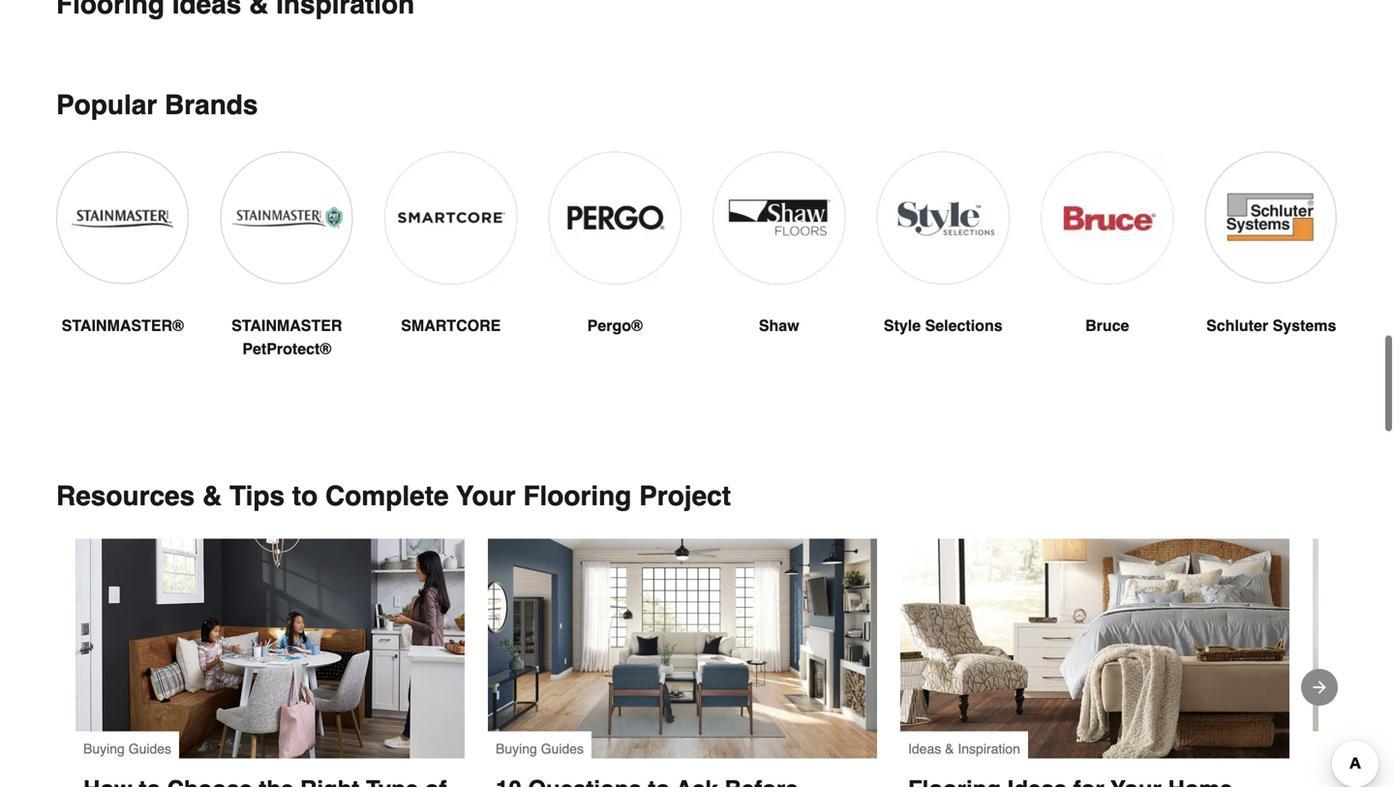 Task type: vqa. For each thing, say whether or not it's contained in the screenshot.
Lowe'S to the left
no



Task type: describe. For each thing, give the bounding box(es) containing it.
a blue and white entryway, a living room with a city view and a blue and white laundry room. image
[[1313, 539, 1394, 759]]

buying for a living room with a white sofa, two blue armchairs, a sisal rug and light hardwood flooring. image at the bottom of the page
[[496, 741, 537, 757]]

ideas & insp
[[1320, 741, 1394, 757]]

ideas & insp link
[[1313, 539, 1394, 787]]

guides for two girls sitting sitting at a kitchen table being served food by their mother. image
[[128, 741, 171, 757]]

a living room with a white sofa, two blue armchairs, a sisal rug and light hardwood flooring. image
[[488, 539, 877, 759]]

petprotect®
[[242, 340, 331, 358]]

pergo®
[[587, 317, 643, 335]]

buying guides for two girls sitting sitting at a kitchen table being served food by their mother. image
[[83, 741, 171, 757]]

stainmaster logo. image
[[56, 152, 189, 285]]

bruce
[[1085, 317, 1129, 335]]

dark engineered flooring in a bedroom with camel brown bed, furniture and light gray comforter. image
[[900, 539, 1289, 759]]

smartcore
[[401, 317, 501, 335]]

ideas & inspiration link
[[900, 539, 1289, 787]]

ideas for ideas & insp
[[1320, 741, 1354, 757]]

your
[[456, 481, 516, 512]]

two girls sitting sitting at a kitchen table being served food by their mother. image
[[76, 539, 465, 759]]

shaw
[[759, 317, 799, 335]]

& for tips
[[202, 481, 222, 512]]

schluter
[[1206, 317, 1268, 335]]

smartcore link
[[384, 152, 517, 384]]

ideas for ideas & inspiration
[[908, 741, 941, 757]]

pergo logo. image
[[548, 152, 682, 285]]

to
[[292, 481, 318, 512]]

schluter systems logo. image
[[1205, 152, 1338, 284]]

stainmaster® link
[[56, 152, 189, 384]]

resources
[[56, 481, 195, 512]]

stainmaster
[[231, 317, 342, 335]]

stainmaster petprotect®
[[231, 317, 342, 358]]

tips
[[229, 481, 285, 512]]

guides for a living room with a white sofa, two blue armchairs, a sisal rug and light hardwood flooring. image at the bottom of the page
[[541, 741, 584, 757]]

& for insp
[[1357, 741, 1366, 757]]

resources & tips to complete your flooring project
[[56, 481, 731, 512]]



Task type: locate. For each thing, give the bounding box(es) containing it.
buying
[[83, 741, 125, 757], [496, 741, 537, 757]]

style
[[884, 317, 921, 335]]

ideas left 'insp'
[[1320, 741, 1354, 757]]

1 horizontal spatial buying guides link
[[488, 539, 877, 787]]

stainmaster petprotect® link
[[220, 152, 353, 407]]

0 horizontal spatial buying guides
[[83, 741, 171, 757]]

buying guides for a living room with a white sofa, two blue armchairs, a sisal rug and light hardwood flooring. image at the bottom of the page
[[496, 741, 584, 757]]

selections
[[925, 317, 1003, 335]]

2 buying guides from the left
[[496, 741, 584, 757]]

2 guides from the left
[[541, 741, 584, 757]]

2 horizontal spatial &
[[1357, 741, 1366, 757]]

1 horizontal spatial buying
[[496, 741, 537, 757]]

guides
[[128, 741, 171, 757], [541, 741, 584, 757]]

& left the tips
[[202, 481, 222, 512]]

2 buying guides link from the left
[[488, 539, 877, 787]]

1 buying guides link from the left
[[76, 539, 465, 787]]

1 horizontal spatial guides
[[541, 741, 584, 757]]

pergo® link
[[548, 152, 682, 384]]

& left inspiration
[[945, 741, 954, 757]]

style selections
[[884, 317, 1003, 335]]

insp
[[1370, 741, 1394, 757]]

& left 'insp'
[[1357, 741, 1366, 757]]

0 horizontal spatial ideas
[[908, 741, 941, 757]]

1 horizontal spatial ideas
[[1320, 741, 1354, 757]]

& for inspiration
[[945, 741, 954, 757]]

0 horizontal spatial buying guides link
[[76, 539, 465, 787]]

bruce link
[[1041, 152, 1174, 384]]

1 ideas from the left
[[908, 741, 941, 757]]

ideas & inspiration
[[908, 741, 1020, 757]]

complete
[[325, 481, 449, 512]]

schluter systems
[[1206, 317, 1336, 335]]

1 horizontal spatial buying guides
[[496, 741, 584, 757]]

shaw link
[[713, 152, 846, 384]]

buying for two girls sitting sitting at a kitchen table being served food by their mother. image
[[83, 741, 125, 757]]

1 guides from the left
[[128, 741, 171, 757]]

project
[[639, 481, 731, 512]]

0 horizontal spatial guides
[[128, 741, 171, 757]]

shaw logo. image
[[713, 152, 846, 285]]

stainmaster pet protect logo. image
[[220, 152, 353, 285]]

buying guides link
[[76, 539, 465, 787], [488, 539, 877, 787]]

1 horizontal spatial &
[[945, 741, 954, 757]]

1 buying guides from the left
[[83, 741, 171, 757]]

stainmaster®
[[62, 317, 184, 335]]

&
[[202, 481, 222, 512], [945, 741, 954, 757], [1357, 741, 1366, 757]]

smartcore logo. image
[[384, 152, 517, 285]]

systems
[[1273, 317, 1336, 335]]

bruce logo. image
[[1041, 152, 1174, 285]]

2 ideas from the left
[[1320, 741, 1354, 757]]

brands
[[165, 90, 258, 121]]

schluter systems link
[[1205, 152, 1338, 384]]

inspiration
[[958, 741, 1020, 757]]

arrow right image
[[1310, 678, 1329, 697]]

ideas left inspiration
[[908, 741, 941, 757]]

2 buying from the left
[[496, 741, 537, 757]]

popular
[[56, 90, 157, 121]]

popular brands
[[56, 90, 258, 121]]

ideas
[[908, 741, 941, 757], [1320, 741, 1354, 757]]

style selections logo. image
[[877, 152, 1010, 285]]

flooring
[[523, 481, 632, 512]]

buying guides
[[83, 741, 171, 757], [496, 741, 584, 757]]

style selections link
[[877, 152, 1010, 384]]

0 horizontal spatial &
[[202, 481, 222, 512]]

0 horizontal spatial buying
[[83, 741, 125, 757]]

1 buying from the left
[[83, 741, 125, 757]]



